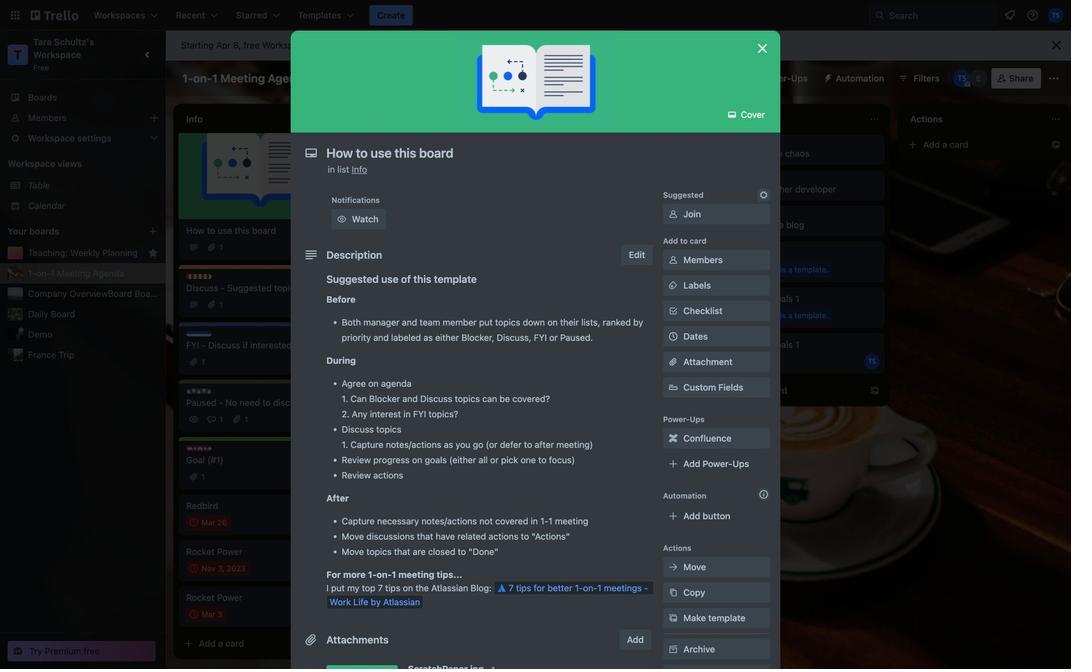Task type: describe. For each thing, give the bounding box(es) containing it.
ethanhunt1 (ethanhunt117) image
[[970, 70, 988, 87]]

0 vertical spatial tara schultz (taraschultz7) image
[[1049, 8, 1064, 23]]

color: pink, title: "goal" element
[[186, 447, 212, 452]]

1 vertical spatial create from template… image
[[870, 386, 880, 396]]

1 vertical spatial create from template… image
[[327, 639, 337, 649]]

primary element
[[0, 0, 1072, 31]]

0 vertical spatial create from template… image
[[1051, 140, 1062, 150]]

color: orange, title: "discuss" element
[[186, 274, 212, 279]]

starred icon image
[[148, 248, 158, 258]]

0 notifications image
[[1003, 8, 1018, 23]]

open information menu image
[[1027, 9, 1040, 22]]

tara schultz (taraschultz7) image
[[954, 70, 971, 87]]



Task type: vqa. For each thing, say whether or not it's contained in the screenshot.
Create to the bottom
no



Task type: locate. For each thing, give the bounding box(es) containing it.
0 horizontal spatial tara schultz (taraschultz7) image
[[865, 354, 880, 369]]

color: black, title: "paused" element
[[186, 389, 212, 394]]

color: blue, title: "fyi" element
[[186, 332, 212, 337]]

1 vertical spatial tara schultz (taraschultz7) image
[[865, 354, 880, 369]]

0 vertical spatial create from template… image
[[689, 225, 699, 235]]

1 horizontal spatial create from template… image
[[870, 386, 880, 396]]

1 horizontal spatial create from template… image
[[1051, 140, 1062, 150]]

your boards with 6 items element
[[8, 224, 129, 239]]

Search field
[[870, 5, 998, 26]]

0 horizontal spatial create from template… image
[[689, 225, 699, 235]]

Board name text field
[[176, 68, 316, 89]]

close dialog image
[[755, 41, 771, 56]]

tara schultz (taraschultz7) image
[[1049, 8, 1064, 23], [865, 354, 880, 369]]

add board image
[[148, 226, 158, 237]]

customize views image
[[512, 72, 525, 85]]

search image
[[875, 10, 886, 20]]

sm image
[[819, 68, 836, 86], [726, 108, 739, 121], [667, 279, 680, 292], [667, 587, 680, 600], [667, 612, 680, 625], [486, 663, 499, 670]]

sm image
[[758, 189, 771, 202], [667, 208, 680, 221], [336, 213, 348, 226], [667, 254, 680, 267], [667, 561, 680, 574], [667, 644, 680, 656]]

color: red, title: "blocker" element
[[367, 140, 393, 145]]

None text field
[[320, 142, 741, 165]]

None checkbox
[[186, 515, 231, 531], [186, 607, 226, 623], [186, 515, 231, 531], [186, 607, 226, 623]]

1 horizontal spatial tara schultz (taraschultz7) image
[[1049, 8, 1064, 23]]

None checkbox
[[186, 561, 250, 577]]

create from template… image
[[1051, 140, 1062, 150], [327, 639, 337, 649]]

show menu image
[[1048, 72, 1061, 85]]

0 horizontal spatial create from template… image
[[327, 639, 337, 649]]

create from template… image
[[689, 225, 699, 235], [870, 386, 880, 396]]



